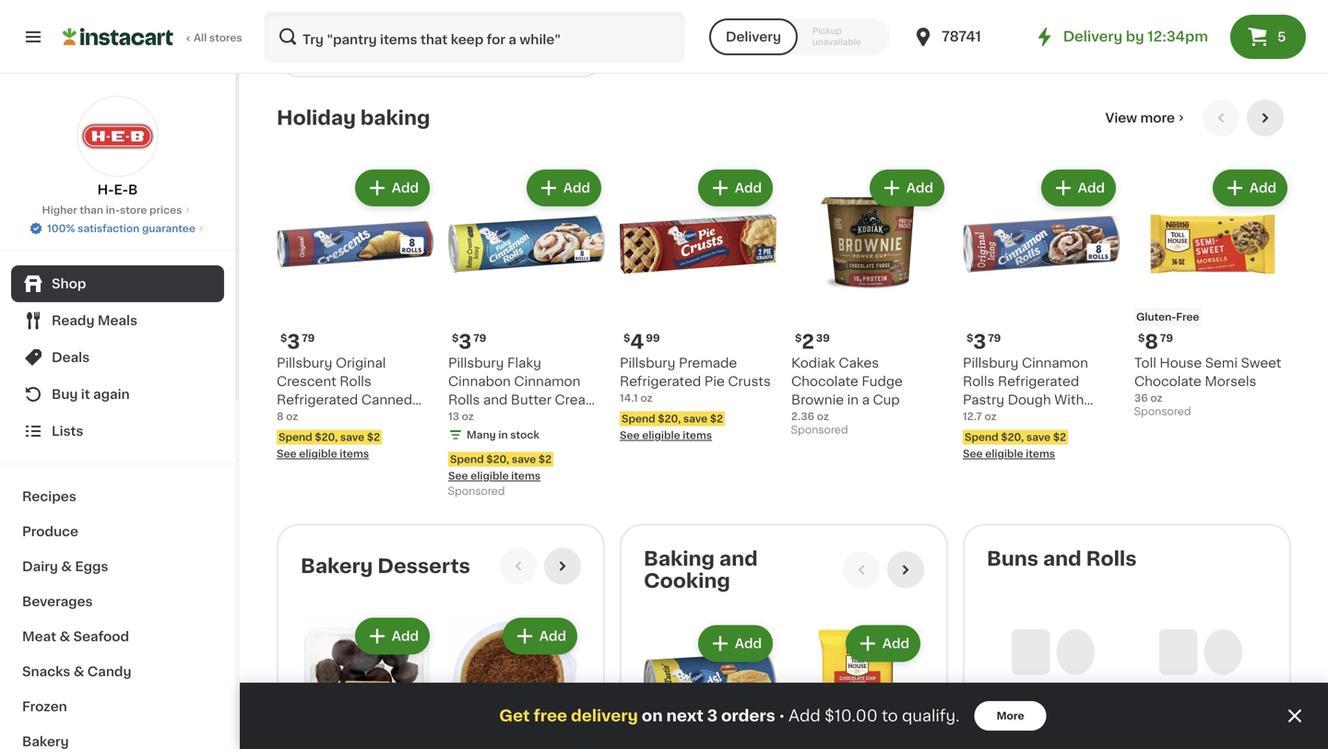 Task type: describe. For each thing, give the bounding box(es) containing it.
in inside "button"
[[351, 10, 360, 20]]

gluten-
[[1136, 312, 1176, 322]]

1 vertical spatial many
[[467, 28, 496, 38]]

chocolate inside toll house semi sweet chocolate morsels 36 oz
[[1135, 375, 1202, 388]]

cream
[[555, 394, 598, 407]]

dough inside pillsbury cinnamon rolls refrigerated pastry dough with original icing
[[1008, 394, 1051, 407]]

all stores link
[[63, 11, 244, 63]]

$ 8 79
[[1138, 333, 1173, 352]]

ready meals
[[52, 315, 137, 327]]

deals link
[[11, 339, 224, 376]]

gluten-free
[[1136, 312, 1200, 322]]

kodiak cakes chocolate fudge brownie in a cup 2.36 oz
[[791, 357, 903, 422]]

12.7
[[963, 412, 982, 422]]

shop
[[52, 278, 86, 291]]

chocolate inside kodiak cakes chocolate fudge brownie in a cup 2.36 oz
[[791, 375, 859, 388]]

sponsored badge image down 36
[[1135, 407, 1190, 418]]

view
[[1106, 112, 1137, 125]]

snacks & candy link
[[11, 655, 224, 690]]

holiday baking
[[277, 108, 430, 128]]

pillsbury flaky cinnabon cinnamon rolls and butter cream icing
[[448, 357, 598, 425]]

a
[[862, 394, 870, 407]]

bakery for bakery desserts
[[301, 557, 373, 577]]

1 vertical spatial stock
[[510, 28, 539, 38]]

5
[[1278, 30, 1286, 43]]

many in stock inside many in stock "button"
[[319, 10, 392, 20]]

bakery desserts link
[[301, 556, 470, 578]]

100% satisfaction guarantee button
[[29, 218, 207, 236]]

more
[[1141, 112, 1175, 125]]

delivery
[[571, 709, 638, 725]]

many inside item carousel region
[[467, 430, 496, 441]]

deals
[[52, 351, 90, 364]]

frozen
[[22, 701, 67, 714]]

oz right the 13
[[462, 412, 474, 422]]

eggs
[[75, 561, 108, 574]]

14.1
[[620, 393, 638, 404]]

eligible for pillsbury original crescent rolls refrigerated canned pastry dough
[[299, 449, 337, 459]]

eligible for pillsbury premade refrigerated pie crusts
[[642, 431, 680, 441]]

meat
[[22, 631, 56, 644]]

frozen link
[[11, 690, 224, 725]]

bakery desserts
[[301, 557, 470, 577]]

b
[[128, 184, 138, 196]]

items for pillsbury premade refrigerated pie crusts
[[683, 431, 712, 441]]

3 for pillsbury original crescent rolls refrigerated canned pastry dough
[[287, 333, 300, 352]]

100%
[[47, 224, 75, 234]]

view more
[[1106, 112, 1175, 125]]

all
[[194, 33, 207, 43]]

in-
[[106, 205, 120, 215]]

Search field
[[266, 13, 683, 61]]

baking
[[644, 550, 715, 569]]

see for pillsbury original crescent rolls refrigerated canned pastry dough
[[277, 449, 297, 459]]

36
[[1135, 393, 1148, 404]]

baking
[[360, 108, 430, 128]]

delivery by 12:34pm
[[1063, 30, 1208, 43]]

79 for flaky
[[473, 334, 486, 344]]

meals
[[98, 315, 137, 327]]

view more link
[[1106, 109, 1188, 127]]

3 for pillsbury cinnamon rolls refrigerated pastry dough with original icing
[[973, 333, 986, 352]]

3 inside treatment tracker modal dialog
[[707, 709, 718, 725]]

many in stock inside product group
[[467, 28, 539, 38]]

spend $20, save $2 see eligible items for pillsbury premade refrigerated pie crusts
[[620, 414, 723, 441]]

lists link
[[11, 413, 224, 450]]

see for pillsbury flaky cinnabon cinnamon rolls and butter cream icing
[[448, 471, 468, 482]]

4
[[630, 333, 644, 352]]

refrigerated inside pillsbury original crescent rolls refrigerated canned pastry dough
[[277, 394, 358, 407]]

pillsbury cinnamon rolls refrigerated pastry dough with original icing
[[963, 357, 1088, 425]]

produce
[[22, 526, 78, 539]]

refrigerated inside pillsbury premade refrigerated pie crusts 14.1 oz
[[620, 375, 701, 388]]

spend for pillsbury original crescent rolls refrigerated canned pastry dough
[[279, 433, 312, 443]]

99
[[646, 334, 660, 344]]

spend $20, save $2 see eligible items for pillsbury cinnamon rolls refrigerated pastry dough with original icing
[[963, 433, 1066, 459]]

cinnamon inside pillsbury flaky cinnabon cinnamon rolls and butter cream icing
[[514, 375, 581, 388]]

$20, for pillsbury premade refrigerated pie crusts
[[658, 414, 681, 424]]

pastry inside pillsbury cinnamon rolls refrigerated pastry dough with original icing
[[963, 394, 1005, 407]]

produce link
[[11, 515, 224, 550]]

cooking
[[644, 572, 730, 591]]

crescent
[[277, 375, 336, 388]]

13
[[448, 412, 459, 422]]

desserts
[[378, 557, 470, 577]]

$20, for pillsbury cinnamon rolls refrigerated pastry dough with original icing
[[1001, 433, 1024, 443]]

39
[[816, 334, 830, 344]]

dairy & eggs link
[[11, 550, 224, 585]]

prices
[[149, 205, 182, 215]]

item carousel region
[[277, 100, 1291, 510]]

meat & seafood
[[22, 631, 129, 644]]

free
[[1176, 312, 1200, 322]]

$ for pillsbury original crescent rolls refrigerated canned pastry dough
[[280, 334, 287, 344]]

recipes link
[[11, 480, 224, 515]]

snacks
[[22, 666, 70, 679]]

baking and cooking
[[644, 550, 758, 591]]

canned
[[361, 394, 412, 407]]

flaky
[[507, 357, 541, 370]]

78741
[[942, 30, 981, 43]]

sweet
[[1241, 357, 1282, 370]]

oz inside kodiak cakes chocolate fudge brownie in a cup 2.36 oz
[[817, 412, 829, 422]]

78741 button
[[912, 11, 1023, 63]]

pillsbury for refrigerated
[[620, 357, 676, 370]]

to
[[882, 709, 898, 725]]

and for baking and cooking
[[719, 550, 758, 569]]

spend for pillsbury cinnamon rolls refrigerated pastry dough with original icing
[[965, 433, 999, 443]]

$ for pillsbury cinnamon rolls refrigerated pastry dough with original icing
[[967, 334, 973, 344]]

items for pillsbury flaky cinnabon cinnamon rolls and butter cream icing
[[511, 471, 541, 482]]

pillsbury for crescent
[[277, 357, 332, 370]]

service type group
[[709, 18, 890, 55]]

than
[[80, 205, 103, 215]]

rolls inside pillsbury flaky cinnabon cinnamon rolls and butter cream icing
[[448, 394, 480, 407]]

15.75 oz
[[448, 10, 489, 20]]

shop link
[[11, 266, 224, 303]]

recipes
[[22, 491, 76, 504]]

holiday baking link
[[277, 107, 430, 129]]

12.7 oz
[[963, 412, 997, 422]]

$ 3 79 for pillsbury flaky cinnabon cinnamon rolls and butter cream icing
[[452, 333, 486, 352]]

eligible for pillsbury cinnamon rolls refrigerated pastry dough with original icing
[[985, 449, 1024, 459]]

fudge
[[862, 375, 903, 388]]

cinnabon
[[448, 375, 511, 388]]

by
[[1126, 30, 1144, 43]]

treatment tracker modal dialog
[[240, 684, 1328, 750]]

$ for toll house semi sweet chocolate morsels
[[1138, 334, 1145, 344]]

5 button
[[1231, 15, 1306, 59]]

$2 for pillsbury cinnamon rolls refrigerated pastry dough with original icing
[[1053, 433, 1066, 443]]

guarantee
[[142, 224, 195, 234]]

many in stock inside item carousel region
[[467, 430, 539, 441]]

morsels
[[1205, 375, 1257, 388]]

8 oz
[[277, 412, 298, 422]]



Task type: locate. For each thing, give the bounding box(es) containing it.
2.36
[[791, 412, 815, 422]]

in inside kodiak cakes chocolate fudge brownie in a cup 2.36 oz
[[847, 394, 859, 407]]

spend down 8 oz
[[279, 433, 312, 443]]

0 horizontal spatial cinnamon
[[514, 375, 581, 388]]

79 up pillsbury cinnamon rolls refrigerated pastry dough with original icing
[[988, 334, 1001, 344]]

$2 for pillsbury flaky cinnabon cinnamon rolls and butter cream icing
[[539, 455, 552, 465]]

qualify.
[[902, 709, 960, 725]]

pastry up 12.7 oz
[[963, 394, 1005, 407]]

spend down "14.1"
[[622, 414, 656, 424]]

sponsored badge image down 15.75 oz
[[448, 46, 504, 56]]

all stores
[[194, 33, 242, 43]]

1 horizontal spatial chocolate
[[1135, 375, 1202, 388]]

& left 'eggs'
[[61, 561, 72, 574]]

oz right 15.75
[[477, 10, 489, 20]]

13 oz
[[448, 412, 474, 422]]

butter
[[511, 394, 552, 407]]

& for snacks
[[74, 666, 84, 679]]

3 up cinnabon
[[459, 333, 472, 352]]

see
[[620, 431, 640, 441], [277, 449, 297, 459], [963, 449, 983, 459], [448, 471, 468, 482]]

oz right "14.1"
[[640, 393, 653, 404]]

cup
[[873, 394, 900, 407]]

save for pillsbury original crescent rolls refrigerated canned pastry dough
[[340, 433, 365, 443]]

2 horizontal spatial and
[[1043, 550, 1082, 569]]

79 down the gluten-free
[[1160, 334, 1173, 344]]

ready meals button
[[11, 303, 224, 339]]

and for buns and rolls
[[1043, 550, 1082, 569]]

1 vertical spatial cinnamon
[[514, 375, 581, 388]]

1 79 from the left
[[302, 334, 315, 344]]

delivery inside button
[[726, 30, 781, 43]]

see down 13 oz
[[448, 471, 468, 482]]

instacart logo image
[[63, 26, 173, 48]]

1 vertical spatial original
[[963, 412, 1013, 425]]

cinnamon inside pillsbury cinnamon rolls refrigerated pastry dough with original icing
[[1022, 357, 1088, 370]]

refrigerated up with
[[998, 375, 1079, 388]]

oz right 36
[[1151, 393, 1163, 404]]

$ for kodiak cakes chocolate fudge brownie in a cup
[[795, 334, 802, 344]]

0 vertical spatial bakery
[[301, 557, 373, 577]]

house
[[1160, 357, 1202, 370]]

$2 down with
[[1053, 433, 1066, 443]]

pillsbury inside pillsbury premade refrigerated pie crusts 14.1 oz
[[620, 357, 676, 370]]

toll house semi sweet chocolate morsels 36 oz
[[1135, 357, 1282, 404]]

pillsbury original crescent rolls refrigerated canned pastry dough
[[277, 357, 412, 425]]

stock inside item carousel region
[[510, 430, 539, 441]]

8 down crescent
[[277, 412, 284, 422]]

icing for dough
[[1017, 412, 1048, 425]]

1 vertical spatial pastry
[[277, 412, 318, 425]]

$
[[280, 334, 287, 344], [452, 334, 459, 344], [624, 334, 630, 344], [795, 334, 802, 344], [967, 334, 973, 344], [1138, 334, 1145, 344]]

beverages link
[[11, 585, 224, 620]]

$ inside $ 4 99
[[624, 334, 630, 344]]

0 horizontal spatial original
[[336, 357, 386, 370]]

oz
[[477, 10, 489, 20], [640, 393, 653, 404], [1151, 393, 1163, 404], [286, 412, 298, 422], [462, 412, 474, 422], [817, 412, 829, 422], [985, 412, 997, 422]]

$ inside $ 8 79
[[1138, 334, 1145, 344]]

0 vertical spatial stock
[[363, 10, 392, 20]]

buns
[[987, 550, 1039, 569]]

product group containing 15.75 oz
[[448, 0, 581, 61]]

0 vertical spatial many
[[319, 10, 348, 20]]

original inside pillsbury original crescent rolls refrigerated canned pastry dough
[[336, 357, 386, 370]]

holiday
[[277, 108, 356, 128]]

$ 3 79 up crescent
[[280, 333, 315, 352]]

save down pillsbury cinnamon rolls refrigerated pastry dough with original icing
[[1027, 433, 1051, 443]]

1 vertical spatial 8
[[277, 412, 284, 422]]

h-
[[97, 184, 114, 196]]

4 79 from the left
[[1160, 334, 1173, 344]]

pillsbury inside pillsbury cinnamon rolls refrigerated pastry dough with original icing
[[963, 357, 1019, 370]]

it
[[81, 388, 90, 401]]

seafood
[[73, 631, 129, 644]]

$ up pillsbury cinnamon rolls refrigerated pastry dough with original icing
[[967, 334, 973, 344]]

3 79 from the left
[[988, 334, 1001, 344]]

and right buns at the right
[[1043, 550, 1082, 569]]

79 up cinnabon
[[473, 334, 486, 344]]

spend for pillsbury flaky cinnabon cinnamon rolls and butter cream icing
[[450, 455, 484, 465]]

oz inside toll house semi sweet chocolate morsels 36 oz
[[1151, 393, 1163, 404]]

$ for pillsbury flaky cinnabon cinnamon rolls and butter cream icing
[[452, 334, 459, 344]]

0 horizontal spatial chocolate
[[791, 375, 859, 388]]

15.75
[[448, 10, 474, 20]]

stock inside "button"
[[363, 10, 392, 20]]

h-e-b link
[[77, 96, 158, 199]]

3 pillsbury from the left
[[620, 357, 676, 370]]

$20, down pillsbury flaky cinnabon cinnamon rolls and butter cream icing
[[486, 455, 509, 465]]

oz right 12.7
[[985, 412, 997, 422]]

oz down the brownie
[[817, 412, 829, 422]]

0 horizontal spatial delivery
[[726, 30, 781, 43]]

1 horizontal spatial dough
[[1008, 394, 1051, 407]]

next
[[666, 709, 704, 725]]

spend for pillsbury premade refrigerated pie crusts
[[622, 414, 656, 424]]

original inside pillsbury cinnamon rolls refrigerated pastry dough with original icing
[[963, 412, 1013, 425]]

2 vertical spatial &
[[74, 666, 84, 679]]

2 icing from the left
[[1017, 412, 1048, 425]]

dough left with
[[1008, 394, 1051, 407]]

$ left 99
[[624, 334, 630, 344]]

3 up pillsbury cinnamon rolls refrigerated pastry dough with original icing
[[973, 333, 986, 352]]

$ up crescent
[[280, 334, 287, 344]]

dough inside pillsbury original crescent rolls refrigerated canned pastry dough
[[322, 412, 365, 425]]

1 horizontal spatial 8
[[1145, 333, 1158, 352]]

0 vertical spatial many in stock
[[319, 10, 392, 20]]

$ 4 99
[[624, 333, 660, 352]]

product group
[[448, 0, 581, 61], [277, 166, 434, 462], [448, 166, 605, 502], [620, 166, 777, 443], [791, 166, 948, 441], [963, 166, 1120, 462], [1135, 166, 1291, 423], [301, 615, 434, 750], [448, 615, 581, 750], [644, 622, 777, 750], [791, 622, 924, 750]]

79 inside $ 8 79
[[1160, 334, 1173, 344]]

$20, for pillsbury original crescent rolls refrigerated canned pastry dough
[[315, 433, 338, 443]]

1 vertical spatial &
[[59, 631, 70, 644]]

pillsbury inside pillsbury original crescent rolls refrigerated canned pastry dough
[[277, 357, 332, 370]]

cinnamon
[[1022, 357, 1088, 370], [514, 375, 581, 388]]

bakery for bakery
[[22, 736, 69, 749]]

product group containing 4
[[620, 166, 777, 443]]

items down with
[[1026, 449, 1055, 459]]

& for dairy
[[61, 561, 72, 574]]

refrigerated inside pillsbury cinnamon rolls refrigerated pastry dough with original icing
[[998, 375, 1079, 388]]

$ up cinnabon
[[452, 334, 459, 344]]

1 $ 3 79 from the left
[[280, 333, 315, 352]]

0 horizontal spatial 8
[[277, 412, 284, 422]]

spend $20, save $2 see eligible items down 13 oz
[[448, 455, 552, 482]]

pillsbury down $ 4 99
[[620, 357, 676, 370]]

buy it again link
[[11, 376, 224, 413]]

pillsbury premade refrigerated pie crusts 14.1 oz
[[620, 357, 771, 404]]

spend
[[622, 414, 656, 424], [279, 433, 312, 443], [965, 433, 999, 443], [450, 455, 484, 465]]

kodiak
[[791, 357, 836, 370]]

sponsored badge image down 13 oz
[[448, 487, 504, 498]]

0 horizontal spatial pastry
[[277, 412, 318, 425]]

on
[[642, 709, 663, 725]]

None search field
[[264, 11, 685, 63]]

delivery
[[1063, 30, 1123, 43], [726, 30, 781, 43]]

spend down 12.7 oz
[[965, 433, 999, 443]]

cinnamon up with
[[1022, 357, 1088, 370]]

0 vertical spatial dough
[[1008, 394, 1051, 407]]

many inside "button"
[[319, 10, 348, 20]]

and inside pillsbury flaky cinnabon cinnamon rolls and butter cream icing
[[483, 394, 508, 407]]

lists
[[52, 425, 83, 438]]

product group containing 2
[[791, 166, 948, 441]]

save down pillsbury premade refrigerated pie crusts 14.1 oz
[[683, 414, 708, 424]]

h-e-b logo image
[[77, 96, 158, 177]]

pastry
[[963, 394, 1005, 407], [277, 412, 318, 425]]

cakes
[[839, 357, 879, 370]]

2 horizontal spatial refrigerated
[[998, 375, 1079, 388]]

refrigerated down crescent
[[277, 394, 358, 407]]

buns and rolls
[[987, 550, 1137, 569]]

chocolate up the brownie
[[791, 375, 859, 388]]

see for pillsbury cinnamon rolls refrigerated pastry dough with original icing
[[963, 449, 983, 459]]

1 pillsbury from the left
[[277, 357, 332, 370]]

$20, down pillsbury original crescent rolls refrigerated canned pastry dough
[[315, 433, 338, 443]]

1 horizontal spatial bakery
[[301, 557, 373, 577]]

2 pillsbury from the left
[[448, 357, 504, 370]]

79 for cinnamon
[[988, 334, 1001, 344]]

spend $20, save $2 see eligible items down 8 oz
[[277, 433, 380, 459]]

1 horizontal spatial refrigerated
[[620, 375, 701, 388]]

ready
[[52, 315, 95, 327]]

2 vertical spatial many
[[467, 430, 496, 441]]

pillsbury up cinnabon
[[448, 357, 504, 370]]

$ left 39
[[795, 334, 802, 344]]

candy
[[87, 666, 131, 679]]

delivery for delivery by 12:34pm
[[1063, 30, 1123, 43]]

spend $20, save $2 see eligible items for pillsbury original crescent rolls refrigerated canned pastry dough
[[277, 433, 380, 459]]

delivery for delivery
[[726, 30, 781, 43]]

0 vertical spatial original
[[336, 357, 386, 370]]

rolls inside pillsbury original crescent rolls refrigerated canned pastry dough
[[340, 375, 371, 388]]

satisfaction
[[78, 224, 140, 234]]

2 vertical spatial stock
[[510, 430, 539, 441]]

5 $ from the left
[[967, 334, 973, 344]]

eligible for pillsbury flaky cinnabon cinnamon rolls and butter cream icing
[[471, 471, 509, 482]]

0 horizontal spatial dough
[[322, 412, 365, 425]]

0 vertical spatial &
[[61, 561, 72, 574]]

8
[[1145, 333, 1158, 352], [277, 412, 284, 422]]

0 horizontal spatial $ 3 79
[[280, 333, 315, 352]]

$ 3 79 up cinnabon
[[452, 333, 486, 352]]

$2 down butter
[[539, 455, 552, 465]]

meat & seafood link
[[11, 620, 224, 655]]

icing right 12.7 oz
[[1017, 412, 1048, 425]]

items for pillsbury original crescent rolls refrigerated canned pastry dough
[[340, 449, 369, 459]]

eligible down 12.7 oz
[[985, 449, 1024, 459]]

1 vertical spatial many in stock
[[467, 28, 539, 38]]

2 vertical spatial many in stock
[[467, 430, 539, 441]]

& for meat
[[59, 631, 70, 644]]

eligible down pillsbury premade refrigerated pie crusts 14.1 oz
[[642, 431, 680, 441]]

items for pillsbury cinnamon rolls refrigerated pastry dough with original icing
[[1026, 449, 1055, 459]]

buy it again
[[52, 388, 130, 401]]

3 for pillsbury flaky cinnabon cinnamon rolls and butter cream icing
[[459, 333, 472, 352]]

baking and cooking link
[[644, 548, 828, 593]]

3
[[287, 333, 300, 352], [459, 333, 472, 352], [973, 333, 986, 352], [707, 709, 718, 725]]

$ up toll
[[1138, 334, 1145, 344]]

eligible down pillsbury original crescent rolls refrigerated canned pastry dough
[[299, 449, 337, 459]]

pillsbury inside pillsbury flaky cinnabon cinnamon rolls and butter cream icing
[[448, 357, 504, 370]]

2 chocolate from the left
[[1135, 375, 1202, 388]]

sponsored badge image
[[448, 46, 504, 56], [1135, 407, 1190, 418], [791, 426, 847, 436], [448, 487, 504, 498]]

see down 12.7
[[963, 449, 983, 459]]

buy
[[52, 388, 78, 401]]

4 $ from the left
[[795, 334, 802, 344]]

original
[[336, 357, 386, 370], [963, 412, 1013, 425]]

1 horizontal spatial delivery
[[1063, 30, 1123, 43]]

2 $ from the left
[[452, 334, 459, 344]]

79 for original
[[302, 334, 315, 344]]

pillsbury for cinnabon
[[448, 357, 504, 370]]

bakery left desserts
[[301, 557, 373, 577]]

sponsored badge image down 2.36
[[791, 426, 847, 436]]

1 icing from the left
[[448, 412, 480, 425]]

see down 8 oz
[[277, 449, 297, 459]]

$20, inside product group
[[658, 414, 681, 424]]

add
[[392, 182, 419, 195], [563, 182, 590, 195], [735, 182, 762, 195], [907, 182, 933, 195], [1078, 182, 1105, 195], [1250, 182, 1277, 195], [392, 631, 419, 643], [539, 631, 566, 643], [735, 638, 762, 651], [883, 638, 910, 651], [789, 709, 821, 725]]

& left candy
[[74, 666, 84, 679]]

3 $ 3 79 from the left
[[967, 333, 1001, 352]]

save down pillsbury original crescent rolls refrigerated canned pastry dough
[[340, 433, 365, 443]]

oz inside pillsbury premade refrigerated pie crusts 14.1 oz
[[640, 393, 653, 404]]

2 79 from the left
[[473, 334, 486, 344]]

rolls inside pillsbury cinnamon rolls refrigerated pastry dough with original icing
[[963, 375, 995, 388]]

pie
[[705, 375, 725, 388]]

eligible down 13 oz
[[471, 471, 509, 482]]

3 $ from the left
[[624, 334, 630, 344]]

0 vertical spatial cinnamon
[[1022, 357, 1088, 370]]

$ 3 79 for pillsbury original crescent rolls refrigerated canned pastry dough
[[280, 333, 315, 352]]

rolls
[[340, 375, 371, 388], [963, 375, 995, 388], [448, 394, 480, 407], [1086, 550, 1137, 569]]

& right meat
[[59, 631, 70, 644]]

add inside treatment tracker modal dialog
[[789, 709, 821, 725]]

$20, down pillsbury cinnamon rolls refrigerated pastry dough with original icing
[[1001, 433, 1024, 443]]

see for pillsbury premade refrigerated pie crusts
[[620, 431, 640, 441]]

79
[[302, 334, 315, 344], [473, 334, 486, 344], [988, 334, 1001, 344], [1160, 334, 1173, 344]]

chocolate
[[791, 375, 859, 388], [1135, 375, 1202, 388]]

e-
[[114, 184, 128, 196]]

pastry down crescent
[[277, 412, 318, 425]]

icing inside pillsbury cinnamon rolls refrigerated pastry dough with original icing
[[1017, 412, 1048, 425]]

delivery by 12:34pm link
[[1034, 26, 1208, 48]]

save down butter
[[512, 455, 536, 465]]

premade
[[679, 357, 737, 370]]

save for pillsbury flaky cinnabon cinnamon rolls and butter cream icing
[[512, 455, 536, 465]]

refrigerated up "14.1"
[[620, 375, 701, 388]]

save
[[683, 414, 708, 424], [340, 433, 365, 443], [1027, 433, 1051, 443], [512, 455, 536, 465]]

items down butter
[[511, 471, 541, 482]]

$ for pillsbury premade refrigerated pie crusts
[[624, 334, 630, 344]]

icing down cinnabon
[[448, 412, 480, 425]]

chocolate down house
[[1135, 375, 1202, 388]]

$2
[[710, 414, 723, 424], [367, 433, 380, 443], [1053, 433, 1066, 443], [539, 455, 552, 465]]

pillsbury up 12.7 oz
[[963, 357, 1019, 370]]

$ 3 79 up pillsbury cinnamon rolls refrigerated pastry dough with original icing
[[967, 333, 1001, 352]]

stores
[[209, 33, 242, 43]]

bakery down frozen
[[22, 736, 69, 749]]

oz down crescent
[[286, 412, 298, 422]]

icing for and
[[448, 412, 480, 425]]

items down canned
[[340, 449, 369, 459]]

$2 for pillsbury premade refrigerated pie crusts
[[710, 414, 723, 424]]

6 $ from the left
[[1138, 334, 1145, 344]]

8 up toll
[[1145, 333, 1158, 352]]

3 right next
[[707, 709, 718, 725]]

$ inside "$ 2 39"
[[795, 334, 802, 344]]

many in stock
[[319, 10, 392, 20], [467, 28, 539, 38], [467, 430, 539, 441]]

pastry inside pillsbury original crescent rolls refrigerated canned pastry dough
[[277, 412, 318, 425]]

$2 for pillsbury original crescent rolls refrigerated canned pastry dough
[[367, 433, 380, 443]]

$ 3 79 for pillsbury cinnamon rolls refrigerated pastry dough with original icing
[[967, 333, 1001, 352]]

spend down 13 oz
[[450, 455, 484, 465]]

and up cooking
[[719, 550, 758, 569]]

spend $20, save $2 see eligible items for pillsbury flaky cinnabon cinnamon rolls and butter cream icing
[[448, 455, 552, 482]]

spend $20, save $2 see eligible items down "14.1"
[[620, 414, 723, 441]]

2 $ 3 79 from the left
[[452, 333, 486, 352]]

$2 down "pie"
[[710, 414, 723, 424]]

spend $20, save $2 see eligible items down 12.7 oz
[[963, 433, 1066, 459]]

items down pillsbury premade refrigerated pie crusts 14.1 oz
[[683, 431, 712, 441]]

and inside the baking and cooking
[[719, 550, 758, 569]]

100% satisfaction guarantee
[[47, 224, 195, 234]]

cinnamon up butter
[[514, 375, 581, 388]]

0 vertical spatial 8
[[1145, 333, 1158, 352]]

1 $ from the left
[[280, 334, 287, 344]]

0 horizontal spatial refrigerated
[[277, 394, 358, 407]]

$20, for pillsbury flaky cinnabon cinnamon rolls and butter cream icing
[[486, 455, 509, 465]]

icing inside pillsbury flaky cinnabon cinnamon rolls and butter cream icing
[[448, 412, 480, 425]]

get
[[499, 709, 530, 725]]

79 up crescent
[[302, 334, 315, 344]]

3 up crescent
[[287, 333, 300, 352]]

pillsbury up crescent
[[277, 357, 332, 370]]

1 vertical spatial dough
[[322, 412, 365, 425]]

semi
[[1205, 357, 1238, 370]]

$10.00
[[825, 709, 878, 725]]

and down cinnabon
[[483, 394, 508, 407]]

0 horizontal spatial icing
[[448, 412, 480, 425]]

$2 down canned
[[367, 433, 380, 443]]

$20, down pillsbury premade refrigerated pie crusts 14.1 oz
[[658, 414, 681, 424]]

0 horizontal spatial bakery
[[22, 736, 69, 749]]

1 vertical spatial bakery
[[22, 736, 69, 749]]

1 horizontal spatial original
[[963, 412, 1013, 425]]

&
[[61, 561, 72, 574], [59, 631, 70, 644], [74, 666, 84, 679]]

1 horizontal spatial and
[[719, 550, 758, 569]]

product group containing 8
[[1135, 166, 1291, 423]]

with
[[1055, 394, 1084, 407]]

dough
[[1008, 394, 1051, 407], [322, 412, 365, 425]]

higher than in-store prices
[[42, 205, 182, 215]]

dough down canned
[[322, 412, 365, 425]]

4 pillsbury from the left
[[963, 357, 1019, 370]]

higher than in-store prices link
[[42, 203, 193, 218]]

in
[[351, 10, 360, 20], [498, 28, 508, 38], [847, 394, 859, 407], [498, 430, 508, 441]]

save for pillsbury premade refrigerated pie crusts
[[683, 414, 708, 424]]

eligible
[[642, 431, 680, 441], [299, 449, 337, 459], [985, 449, 1024, 459], [471, 471, 509, 482]]

see down "14.1"
[[620, 431, 640, 441]]

0 horizontal spatial and
[[483, 394, 508, 407]]

1 horizontal spatial cinnamon
[[1022, 357, 1088, 370]]

$ 2 39
[[795, 333, 830, 352]]

1 horizontal spatial $ 3 79
[[452, 333, 486, 352]]

beverages
[[22, 596, 93, 609]]

save for pillsbury cinnamon rolls refrigerated pastry dough with original icing
[[1027, 433, 1051, 443]]

0 vertical spatial pastry
[[963, 394, 1005, 407]]

more
[[997, 712, 1025, 722]]

1 horizontal spatial icing
[[1017, 412, 1048, 425]]

pillsbury for rolls
[[963, 357, 1019, 370]]

2 horizontal spatial $ 3 79
[[967, 333, 1001, 352]]

icing
[[448, 412, 480, 425], [1017, 412, 1048, 425]]

1 chocolate from the left
[[791, 375, 859, 388]]

1 horizontal spatial pastry
[[963, 394, 1005, 407]]

bakery link
[[11, 725, 224, 750]]

snacks & candy
[[22, 666, 131, 679]]



Task type: vqa. For each thing, say whether or not it's contained in the screenshot.
horizontal to the right
no



